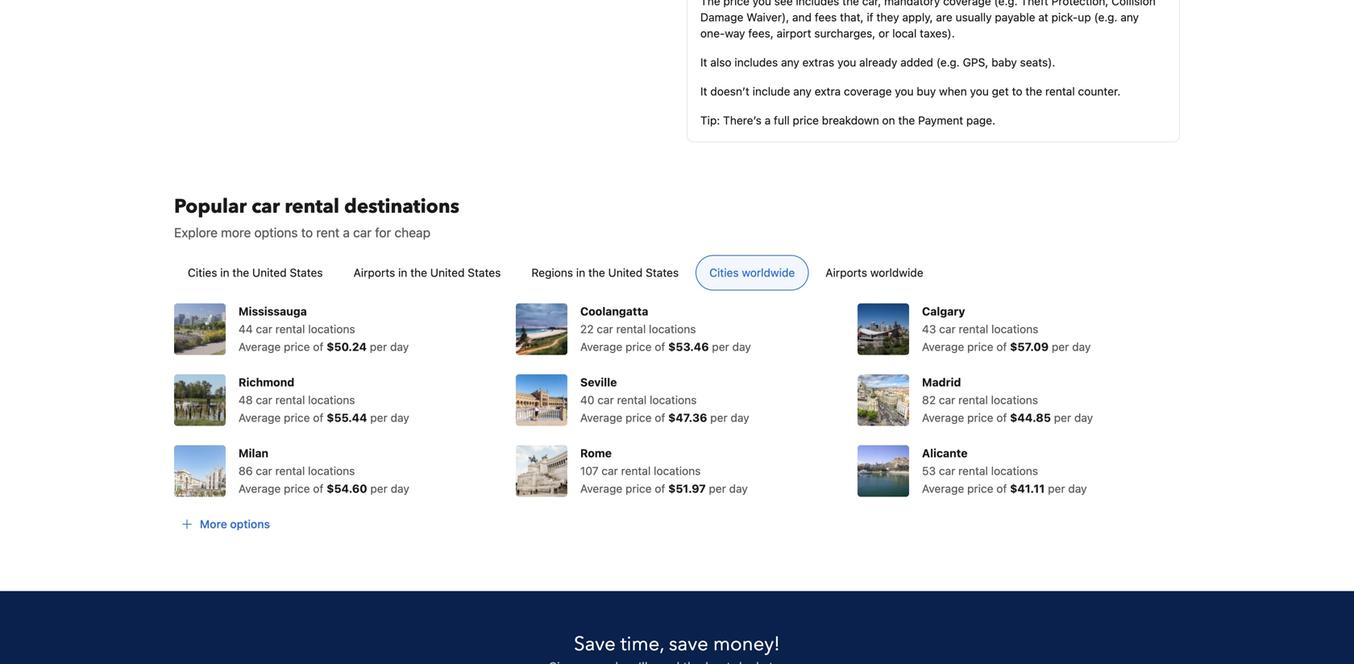 Task type: locate. For each thing, give the bounding box(es) containing it.
any down collision
[[1121, 10, 1139, 24]]

0 horizontal spatial airports
[[354, 266, 395, 279]]

rental right 107
[[621, 464, 651, 478]]

price up damage
[[724, 0, 750, 7]]

1 vertical spatial a
[[343, 225, 350, 240]]

more options button
[[174, 510, 277, 539]]

per for $53.46
[[712, 340, 730, 353]]

in down the cheap
[[398, 266, 408, 279]]

of left $57.09
[[997, 340, 1007, 353]]

you right extras
[[838, 55, 857, 69]]

united for regions
[[609, 266, 643, 279]]

surcharges,
[[815, 26, 876, 40]]

price inside mississauga 44 car rental locations average price of $50.24 per day
[[284, 340, 310, 353]]

0 vertical spatial options
[[254, 225, 298, 240]]

locations up the $51.97
[[654, 464, 701, 478]]

locations inside seville 40 car rental locations average price of $47.36 per day
[[650, 393, 697, 407]]

per right $53.46
[[712, 340, 730, 353]]

price down richmond at the left bottom of the page
[[284, 411, 310, 424]]

theft
[[1021, 0, 1049, 7]]

if
[[867, 10, 874, 24]]

per inside calgary 43 car rental locations average price of $57.09 per day
[[1052, 340, 1070, 353]]

2 airports from the left
[[826, 266, 868, 279]]

rental for richmond 48 car rental locations average price of $55.44 per day
[[276, 393, 305, 407]]

per inside richmond 48 car rental locations average price of $55.44 per day
[[370, 411, 388, 424]]

average down 82
[[922, 411, 965, 424]]

price inside milan 86 car rental locations average price of $54.60 per day
[[284, 482, 310, 495]]

rental for rome 107 car rental locations average price of $51.97 per day
[[621, 464, 651, 478]]

the price you see includes the car, mandatory coverage (e.g. theft protection, collision damage waiver), and fees that, if they apply, are usually payable at pick-up (e.g. any one-way fees, airport surcharges, or local taxes).
[[701, 0, 1156, 40]]

car right 22
[[597, 322, 614, 336]]

$44.85
[[1011, 411, 1051, 424]]

0 horizontal spatial a
[[343, 225, 350, 240]]

day right $55.44
[[391, 411, 409, 424]]

rental down alicante
[[959, 464, 989, 478]]

1 vertical spatial it
[[701, 85, 708, 98]]

2 horizontal spatial united
[[609, 266, 643, 279]]

day inside coolangatta 22 car rental locations average price of $53.46 per day
[[733, 340, 751, 353]]

per right $44.85
[[1055, 411, 1072, 424]]

of inside calgary 43 car rental locations average price of $57.09 per day
[[997, 340, 1007, 353]]

per right $57.09
[[1052, 340, 1070, 353]]

0 vertical spatial to
[[1012, 85, 1023, 98]]

of for $44.85
[[997, 411, 1007, 424]]

average down 48
[[239, 411, 281, 424]]

of for $41.11
[[997, 482, 1007, 495]]

united for cities
[[252, 266, 287, 279]]

rental inside rome 107 car rental locations average price of $51.97 per day
[[621, 464, 651, 478]]

the up that,
[[843, 0, 860, 7]]

0 horizontal spatial cities
[[188, 266, 217, 279]]

car down richmond at the left bottom of the page
[[256, 393, 272, 407]]

per for $50.24
[[370, 340, 387, 353]]

it for it also includes any extras you already added (e.g. gps, baby seats).
[[701, 55, 708, 69]]

1 horizontal spatial includes
[[796, 0, 840, 7]]

average down the 53 on the bottom of the page
[[922, 482, 965, 495]]

2 horizontal spatial in
[[576, 266, 586, 279]]

options inside button
[[230, 518, 270, 531]]

rental for coolangatta 22 car rental locations average price of $53.46 per day
[[617, 322, 646, 336]]

price left $41.11
[[968, 482, 994, 495]]

day for madrid 82 car rental locations average price of $44.85 per day
[[1075, 411, 1094, 424]]

united up coolangatta at the left of the page
[[609, 266, 643, 279]]

day right '$47.36'
[[731, 411, 750, 424]]

per right $41.11
[[1048, 482, 1066, 495]]

includes down fees,
[[735, 55, 778, 69]]

2 horizontal spatial states
[[646, 266, 679, 279]]

rental down calgary
[[959, 322, 989, 336]]

1 states from the left
[[290, 266, 323, 279]]

coverage down it also includes any extras you already added (e.g. gps, baby seats).
[[844, 85, 892, 98]]

rental down richmond at the left bottom of the page
[[276, 393, 305, 407]]

average inside the alicante 53 car rental locations average price of $41.11 per day
[[922, 482, 965, 495]]

per inside madrid 82 car rental locations average price of $44.85 per day
[[1055, 411, 1072, 424]]

of left $50.24
[[313, 340, 324, 353]]

price inside seville 40 car rental locations average price of $47.36 per day
[[626, 411, 652, 424]]

locations up $57.09
[[992, 322, 1039, 336]]

of left $41.11
[[997, 482, 1007, 495]]

price for seville 40 car rental locations average price of $47.36 per day
[[626, 411, 652, 424]]

per right the $51.97
[[709, 482, 726, 495]]

day right $57.09
[[1073, 340, 1091, 353]]

price left $54.60
[[284, 482, 310, 495]]

on
[[883, 114, 896, 127]]

car
[[252, 193, 280, 220], [353, 225, 372, 240], [256, 322, 273, 336], [597, 322, 614, 336], [940, 322, 956, 336], [256, 393, 272, 407], [598, 393, 614, 407], [939, 393, 956, 407], [256, 464, 272, 478], [602, 464, 618, 478], [939, 464, 956, 478]]

0 horizontal spatial includes
[[735, 55, 778, 69]]

price down coolangatta at the left of the page
[[626, 340, 652, 353]]

of left the $51.97
[[655, 482, 666, 495]]

of inside the alicante 53 car rental locations average price of $41.11 per day
[[997, 482, 1007, 495]]

damage
[[701, 10, 744, 24]]

car inside richmond 48 car rental locations average price of $55.44 per day
[[256, 393, 272, 407]]

2 worldwide from the left
[[871, 266, 924, 279]]

of inside milan 86 car rental locations average price of $54.60 per day
[[313, 482, 324, 495]]

average for 82
[[922, 411, 965, 424]]

car,
[[863, 0, 882, 7]]

mississauga
[[239, 305, 307, 318]]

0 horizontal spatial united
[[252, 266, 287, 279]]

locations inside coolangatta 22 car rental locations average price of $53.46 per day
[[649, 322, 696, 336]]

average down 40
[[581, 411, 623, 424]]

options
[[254, 225, 298, 240], [230, 518, 270, 531]]

locations for $53.46
[[649, 322, 696, 336]]

calgary 43 car rental locations average price of $57.09 per day
[[922, 305, 1091, 353]]

3 states from the left
[[646, 266, 679, 279]]

average down 107
[[581, 482, 623, 495]]

in for airports
[[398, 266, 408, 279]]

airports
[[354, 266, 395, 279], [826, 266, 868, 279]]

locations for $47.36
[[650, 393, 697, 407]]

rental down coolangatta at the left of the page
[[617, 322, 646, 336]]

the down seats).
[[1026, 85, 1043, 98]]

it left the "also"
[[701, 55, 708, 69]]

rental inside calgary 43 car rental locations average price of $57.09 per day
[[959, 322, 989, 336]]

2 in from the left
[[398, 266, 408, 279]]

in for cities
[[220, 266, 229, 279]]

$50.24
[[327, 340, 367, 353]]

car down calgary
[[940, 322, 956, 336]]

of
[[313, 340, 324, 353], [655, 340, 666, 353], [997, 340, 1007, 353], [313, 411, 324, 424], [655, 411, 666, 424], [997, 411, 1007, 424], [313, 482, 324, 495], [655, 482, 666, 495], [997, 482, 1007, 495]]

locations up $55.44
[[308, 393, 355, 407]]

per for $47.36
[[711, 411, 728, 424]]

states up coolangatta 22 car rental locations average price of $53.46 per day
[[646, 266, 679, 279]]

per right $54.60
[[371, 482, 388, 495]]

a right rent
[[343, 225, 350, 240]]

any left extra
[[794, 85, 812, 98]]

price inside the alicante 53 car rental locations average price of $41.11 per day
[[968, 482, 994, 495]]

of for $51.97
[[655, 482, 666, 495]]

43
[[922, 322, 937, 336]]

car inside madrid 82 car rental locations average price of $44.85 per day
[[939, 393, 956, 407]]

cheap car rental in calgary image
[[858, 303, 910, 355]]

of for $47.36
[[655, 411, 666, 424]]

price down mississauga
[[284, 340, 310, 353]]

rental inside coolangatta 22 car rental locations average price of $53.46 per day
[[617, 322, 646, 336]]

price inside rome 107 car rental locations average price of $51.97 per day
[[626, 482, 652, 495]]

1 horizontal spatial cities
[[710, 266, 739, 279]]

that,
[[840, 10, 864, 24]]

states for cities in the united states
[[290, 266, 323, 279]]

0 vertical spatial any
[[1121, 10, 1139, 24]]

car inside seville 40 car rental locations average price of $47.36 per day
[[598, 393, 614, 407]]

day for seville 40 car rental locations average price of $47.36 per day
[[731, 411, 750, 424]]

(e.g. left "gps,"
[[937, 55, 960, 69]]

1 vertical spatial (e.g.
[[1095, 10, 1118, 24]]

cities worldwide button
[[696, 255, 809, 291]]

locations inside the alicante 53 car rental locations average price of $41.11 per day
[[992, 464, 1039, 478]]

car for rome 107 car rental locations average price of $51.97 per day
[[602, 464, 618, 478]]

united up mississauga
[[252, 266, 287, 279]]

(e.g. right up
[[1095, 10, 1118, 24]]

car down alicante
[[939, 464, 956, 478]]

1 horizontal spatial coverage
[[944, 0, 992, 7]]

price inside richmond 48 car rental locations average price of $55.44 per day
[[284, 411, 310, 424]]

usually
[[956, 10, 992, 24]]

1 it from the top
[[701, 55, 708, 69]]

2 vertical spatial (e.g.
[[937, 55, 960, 69]]

day right the $51.97
[[729, 482, 748, 495]]

rental inside seville 40 car rental locations average price of $47.36 per day
[[617, 393, 647, 407]]

average inside mississauga 44 car rental locations average price of $50.24 per day
[[239, 340, 281, 353]]

the inside airports in the united states button
[[411, 266, 427, 279]]

(e.g.
[[995, 0, 1018, 7], [1095, 10, 1118, 24], [937, 55, 960, 69]]

airports for airports worldwide
[[826, 266, 868, 279]]

airports down for
[[354, 266, 395, 279]]

0 vertical spatial coverage
[[944, 0, 992, 7]]

per inside milan 86 car rental locations average price of $54.60 per day
[[371, 482, 388, 495]]

regions
[[532, 266, 573, 279]]

day inside madrid 82 car rental locations average price of $44.85 per day
[[1075, 411, 1094, 424]]

cheap car rental in milan image
[[174, 445, 226, 497]]

the down more
[[233, 266, 249, 279]]

car right 86
[[256, 464, 272, 478]]

car for milan 86 car rental locations average price of $54.60 per day
[[256, 464, 272, 478]]

1 horizontal spatial to
[[1012, 85, 1023, 98]]

of left $53.46
[[655, 340, 666, 353]]

any left extras
[[781, 55, 800, 69]]

day right $53.46
[[733, 340, 751, 353]]

milan 86 car rental locations average price of $54.60 per day
[[239, 447, 410, 495]]

(e.g. up payable
[[995, 0, 1018, 7]]

more options
[[200, 518, 270, 531]]

car for mississauga 44 car rental locations average price of $50.24 per day
[[256, 322, 273, 336]]

$41.11
[[1011, 482, 1045, 495]]

in for regions
[[576, 266, 586, 279]]

locations inside rome 107 car rental locations average price of $51.97 per day
[[654, 464, 701, 478]]

day inside mississauga 44 car rental locations average price of $50.24 per day
[[390, 340, 409, 353]]

per
[[370, 340, 387, 353], [712, 340, 730, 353], [1052, 340, 1070, 353], [370, 411, 388, 424], [711, 411, 728, 424], [1055, 411, 1072, 424], [371, 482, 388, 495], [709, 482, 726, 495], [1048, 482, 1066, 495]]

average inside coolangatta 22 car rental locations average price of $53.46 per day
[[581, 340, 623, 353]]

rental
[[1046, 85, 1075, 98], [285, 193, 340, 220], [276, 322, 305, 336], [617, 322, 646, 336], [959, 322, 989, 336], [276, 393, 305, 407], [617, 393, 647, 407], [959, 393, 988, 407], [275, 464, 305, 478], [621, 464, 651, 478], [959, 464, 989, 478]]

states for airports in the united states
[[468, 266, 501, 279]]

1 worldwide from the left
[[742, 266, 795, 279]]

to inside the popular car rental destinations explore more options to rent a car for cheap
[[301, 225, 313, 240]]

locations up $50.24
[[308, 322, 355, 336]]

locations inside milan 86 car rental locations average price of $54.60 per day
[[308, 464, 355, 478]]

worldwide for cities worldwide
[[742, 266, 795, 279]]

states left regions
[[468, 266, 501, 279]]

car inside rome 107 car rental locations average price of $51.97 per day
[[602, 464, 618, 478]]

day right $50.24
[[390, 340, 409, 353]]

rental right 40
[[617, 393, 647, 407]]

day inside calgary 43 car rental locations average price of $57.09 per day
[[1073, 340, 1091, 353]]

save time, save money!
[[574, 631, 781, 658]]

cheap
[[395, 225, 431, 240]]

price inside calgary 43 car rental locations average price of $57.09 per day
[[968, 340, 994, 353]]

to
[[1012, 85, 1023, 98], [301, 225, 313, 240]]

3 in from the left
[[576, 266, 586, 279]]

per inside the alicante 53 car rental locations average price of $41.11 per day
[[1048, 482, 1066, 495]]

locations inside mississauga 44 car rental locations average price of $50.24 per day
[[308, 322, 355, 336]]

day inside milan 86 car rental locations average price of $54.60 per day
[[391, 482, 410, 495]]

1 vertical spatial any
[[781, 55, 800, 69]]

states for regions in the united states
[[646, 266, 679, 279]]

cheap car rental in seville image
[[516, 374, 568, 426]]

day for richmond 48 car rental locations average price of $55.44 per day
[[391, 411, 409, 424]]

any for it doesn't include any extra coverage you buy when you get to the rental counter.
[[794, 85, 812, 98]]

of for $53.46
[[655, 340, 666, 353]]

you up waiver),
[[753, 0, 772, 7]]

per for $51.97
[[709, 482, 726, 495]]

in right regions
[[576, 266, 586, 279]]

rental inside madrid 82 car rental locations average price of $44.85 per day
[[959, 393, 988, 407]]

the up coolangatta at the left of the page
[[589, 266, 605, 279]]

day inside rome 107 car rental locations average price of $51.97 per day
[[729, 482, 748, 495]]

1 united from the left
[[252, 266, 287, 279]]

car inside coolangatta 22 car rental locations average price of $53.46 per day
[[597, 322, 614, 336]]

price inside coolangatta 22 car rental locations average price of $53.46 per day
[[626, 340, 652, 353]]

2 cities from the left
[[710, 266, 739, 279]]

locations up $54.60
[[308, 464, 355, 478]]

of left $55.44
[[313, 411, 324, 424]]

average down 86
[[239, 482, 281, 495]]

of inside mississauga 44 car rental locations average price of $50.24 per day
[[313, 340, 324, 353]]

extra
[[815, 85, 841, 98]]

average inside seville 40 car rental locations average price of $47.36 per day
[[581, 411, 623, 424]]

53
[[922, 464, 936, 478]]

86
[[239, 464, 253, 478]]

0 vertical spatial a
[[765, 114, 771, 127]]

rental inside richmond 48 car rental locations average price of $55.44 per day
[[276, 393, 305, 407]]

rent
[[316, 225, 340, 240]]

of for $55.44
[[313, 411, 324, 424]]

1 cities from the left
[[188, 266, 217, 279]]

average down 43
[[922, 340, 965, 353]]

in down more
[[220, 266, 229, 279]]

per inside coolangatta 22 car rental locations average price of $53.46 per day
[[712, 340, 730, 353]]

airport
[[777, 26, 812, 40]]

rental for mississauga 44 car rental locations average price of $50.24 per day
[[276, 322, 305, 336]]

airports for airports in the united states
[[354, 266, 395, 279]]

baby
[[992, 55, 1018, 69]]

locations inside madrid 82 car rental locations average price of $44.85 per day
[[992, 393, 1039, 407]]

locations up $44.85
[[992, 393, 1039, 407]]

price
[[724, 0, 750, 7], [793, 114, 819, 127], [284, 340, 310, 353], [626, 340, 652, 353], [968, 340, 994, 353], [284, 411, 310, 424], [626, 411, 652, 424], [968, 411, 994, 424], [284, 482, 310, 495], [626, 482, 652, 495], [968, 482, 994, 495]]

a left full
[[765, 114, 771, 127]]

day for calgary 43 car rental locations average price of $57.09 per day
[[1073, 340, 1091, 353]]

pick-
[[1052, 10, 1078, 24]]

includes
[[796, 0, 840, 7], [735, 55, 778, 69]]

per inside mississauga 44 car rental locations average price of $50.24 per day
[[370, 340, 387, 353]]

way
[[725, 26, 746, 40]]

price for alicante 53 car rental locations average price of $41.11 per day
[[968, 482, 994, 495]]

1 vertical spatial options
[[230, 518, 270, 531]]

1 horizontal spatial (e.g.
[[995, 0, 1018, 7]]

day right $44.85
[[1075, 411, 1094, 424]]

0 horizontal spatial (e.g.
[[937, 55, 960, 69]]

1 horizontal spatial in
[[398, 266, 408, 279]]

cheap car rental in coolangatta image
[[516, 303, 568, 355]]

day inside the alicante 53 car rental locations average price of $41.11 per day
[[1069, 482, 1087, 495]]

cheap car rental in mississauga image
[[174, 303, 226, 355]]

price for mississauga 44 car rental locations average price of $50.24 per day
[[284, 340, 310, 353]]

82
[[922, 393, 936, 407]]

0 horizontal spatial to
[[301, 225, 313, 240]]

tab list
[[161, 255, 1193, 291]]

locations up $53.46
[[649, 322, 696, 336]]

0 vertical spatial includes
[[796, 0, 840, 7]]

tip: there's a full price breakdown on the payment page.
[[701, 114, 996, 127]]

car inside milan 86 car rental locations average price of $54.60 per day
[[256, 464, 272, 478]]

any
[[1121, 10, 1139, 24], [781, 55, 800, 69], [794, 85, 812, 98]]

car for coolangatta 22 car rental locations average price of $53.46 per day
[[597, 322, 614, 336]]

22
[[581, 322, 594, 336]]

madrid
[[922, 376, 962, 389]]

of left $44.85
[[997, 411, 1007, 424]]

mississauga 44 car rental locations average price of $50.24 per day
[[239, 305, 409, 353]]

day inside richmond 48 car rental locations average price of $55.44 per day
[[391, 411, 409, 424]]

cities
[[188, 266, 217, 279], [710, 266, 739, 279]]

$47.36
[[669, 411, 708, 424]]

1 horizontal spatial worldwide
[[871, 266, 924, 279]]

of left '$47.36'
[[655, 411, 666, 424]]

average inside madrid 82 car rental locations average price of $44.85 per day
[[922, 411, 965, 424]]

2 vertical spatial any
[[794, 85, 812, 98]]

coverage up usually
[[944, 0, 992, 7]]

$55.44
[[327, 411, 367, 424]]

it left doesn't
[[701, 85, 708, 98]]

car right 40
[[598, 393, 614, 407]]

1 horizontal spatial states
[[468, 266, 501, 279]]

airports up cheap car rental in calgary image
[[826, 266, 868, 279]]

you left buy
[[895, 85, 914, 98]]

1 vertical spatial coverage
[[844, 85, 892, 98]]

more
[[221, 225, 251, 240]]

locations inside richmond 48 car rental locations average price of $55.44 per day
[[308, 393, 355, 407]]

the
[[701, 0, 721, 7]]

3 united from the left
[[609, 266, 643, 279]]

per right '$47.36'
[[711, 411, 728, 424]]

options right more
[[254, 225, 298, 240]]

of inside richmond 48 car rental locations average price of $55.44 per day
[[313, 411, 324, 424]]

fees
[[815, 10, 837, 24]]

car inside mississauga 44 car rental locations average price of $50.24 per day
[[256, 322, 273, 336]]

1 vertical spatial includes
[[735, 55, 778, 69]]

coverage
[[944, 0, 992, 7], [844, 85, 892, 98]]

1 airports from the left
[[354, 266, 395, 279]]

average down 22
[[581, 340, 623, 353]]

the down the cheap
[[411, 266, 427, 279]]

car right 107
[[602, 464, 618, 478]]

average inside calgary 43 car rental locations average price of $57.09 per day
[[922, 340, 965, 353]]

full
[[774, 114, 790, 127]]

to right 'get'
[[1012, 85, 1023, 98]]

1 horizontal spatial united
[[430, 266, 465, 279]]

of inside madrid 82 car rental locations average price of $44.85 per day
[[997, 411, 1007, 424]]

price left $57.09
[[968, 340, 994, 353]]

the inside the cities in the united states button
[[233, 266, 249, 279]]

per for $55.44
[[370, 411, 388, 424]]

cities worldwide
[[710, 266, 795, 279]]

2 united from the left
[[430, 266, 465, 279]]

locations up '$47.36'
[[650, 393, 697, 407]]

of inside seville 40 car rental locations average price of $47.36 per day
[[655, 411, 666, 424]]

48
[[239, 393, 253, 407]]

united
[[252, 266, 287, 279], [430, 266, 465, 279], [609, 266, 643, 279]]

per inside seville 40 car rental locations average price of $47.36 per day
[[711, 411, 728, 424]]

car for richmond 48 car rental locations average price of $55.44 per day
[[256, 393, 272, 407]]

average inside rome 107 car rental locations average price of $51.97 per day
[[581, 482, 623, 495]]

day inside seville 40 car rental locations average price of $47.36 per day
[[731, 411, 750, 424]]

rental inside mississauga 44 car rental locations average price of $50.24 per day
[[276, 322, 305, 336]]

richmond 48 car rental locations average price of $55.44 per day
[[239, 376, 409, 424]]

rental inside the alicante 53 car rental locations average price of $41.11 per day
[[959, 464, 989, 478]]

44
[[239, 322, 253, 336]]

2 it from the top
[[701, 85, 708, 98]]

includes up fees
[[796, 0, 840, 7]]

car inside the alicante 53 car rental locations average price of $41.11 per day
[[939, 464, 956, 478]]

0 horizontal spatial worldwide
[[742, 266, 795, 279]]

per inside rome 107 car rental locations average price of $51.97 per day
[[709, 482, 726, 495]]

get
[[992, 85, 1009, 98]]

average
[[239, 340, 281, 353], [581, 340, 623, 353], [922, 340, 965, 353], [239, 411, 281, 424], [581, 411, 623, 424], [922, 411, 965, 424], [239, 482, 281, 495], [581, 482, 623, 495], [922, 482, 965, 495]]

price left '$47.36'
[[626, 411, 652, 424]]

day for alicante 53 car rental locations average price of $41.11 per day
[[1069, 482, 1087, 495]]

0 vertical spatial it
[[701, 55, 708, 69]]

and
[[793, 10, 812, 24]]

the
[[843, 0, 860, 7], [1026, 85, 1043, 98], [899, 114, 915, 127], [233, 266, 249, 279], [411, 266, 427, 279], [589, 266, 605, 279]]

average for 107
[[581, 482, 623, 495]]

day
[[390, 340, 409, 353], [733, 340, 751, 353], [1073, 340, 1091, 353], [391, 411, 409, 424], [731, 411, 750, 424], [1075, 411, 1094, 424], [391, 482, 410, 495], [729, 482, 748, 495], [1069, 482, 1087, 495]]

1 horizontal spatial airports
[[826, 266, 868, 279]]

rental inside milan 86 car rental locations average price of $54.60 per day
[[275, 464, 305, 478]]

average inside richmond 48 car rental locations average price of $55.44 per day
[[239, 411, 281, 424]]

0 horizontal spatial in
[[220, 266, 229, 279]]

of inside coolangatta 22 car rental locations average price of $53.46 per day
[[655, 340, 666, 353]]

locations inside calgary 43 car rental locations average price of $57.09 per day
[[992, 322, 1039, 336]]

doesn't
[[711, 85, 750, 98]]

cheap car rental in rome image
[[516, 445, 568, 497]]

average inside milan 86 car rental locations average price of $54.60 per day
[[239, 482, 281, 495]]

1 in from the left
[[220, 266, 229, 279]]

2 states from the left
[[468, 266, 501, 279]]

of inside rome 107 car rental locations average price of $51.97 per day
[[655, 482, 666, 495]]

states
[[290, 266, 323, 279], [468, 266, 501, 279], [646, 266, 679, 279]]

rental down mississauga
[[276, 322, 305, 336]]

1 vertical spatial to
[[301, 225, 313, 240]]

day right $54.60
[[391, 482, 410, 495]]

rental down madrid
[[959, 393, 988, 407]]

car inside calgary 43 car rental locations average price of $57.09 per day
[[940, 322, 956, 336]]

price inside madrid 82 car rental locations average price of $44.85 per day
[[968, 411, 994, 424]]

0 horizontal spatial states
[[290, 266, 323, 279]]



Task type: vqa. For each thing, say whether or not it's contained in the screenshot.
THE THE in Based on our bookings, there are at least 79 car rental companies available in the United States, including these:
no



Task type: describe. For each thing, give the bounding box(es) containing it.
madrid 82 car rental locations average price of $44.85 per day
[[922, 376, 1094, 424]]

price for milan 86 car rental locations average price of $54.60 per day
[[284, 482, 310, 495]]

$51.97
[[669, 482, 706, 495]]

price for richmond 48 car rental locations average price of $55.44 per day
[[284, 411, 310, 424]]

coolangatta
[[581, 305, 649, 318]]

of for $50.24
[[313, 340, 324, 353]]

tab list containing cities in the united states
[[161, 255, 1193, 291]]

seats).
[[1021, 55, 1056, 69]]

alicante 53 car rental locations average price of $41.11 per day
[[922, 447, 1087, 495]]

0 vertical spatial (e.g.
[[995, 0, 1018, 7]]

there's
[[723, 114, 762, 127]]

local
[[893, 26, 917, 40]]

you inside the price you see includes the car, mandatory coverage (e.g. theft protection, collision damage waiver), and fees that, if they apply, are usually payable at pick-up (e.g. any one-way fees, airport surcharges, or local taxes).
[[753, 0, 772, 7]]

rental for seville 40 car rental locations average price of $47.36 per day
[[617, 393, 647, 407]]

car left for
[[353, 225, 372, 240]]

they
[[877, 10, 900, 24]]

payment
[[919, 114, 964, 127]]

price inside the price you see includes the car, mandatory coverage (e.g. theft protection, collision damage waiver), and fees that, if they apply, are usually payable at pick-up (e.g. any one-way fees, airport surcharges, or local taxes).
[[724, 0, 750, 7]]

time,
[[621, 631, 664, 658]]

locations for $41.11
[[992, 464, 1039, 478]]

include
[[753, 85, 791, 98]]

rome
[[581, 447, 612, 460]]

1 horizontal spatial a
[[765, 114, 771, 127]]

locations for $44.85
[[992, 393, 1039, 407]]

money!
[[714, 631, 781, 658]]

2 horizontal spatial (e.g.
[[1095, 10, 1118, 24]]

tip:
[[701, 114, 720, 127]]

seville
[[581, 376, 617, 389]]

of for $57.09
[[997, 340, 1007, 353]]

locations for $57.09
[[992, 322, 1039, 336]]

alicante
[[922, 447, 968, 460]]

breakdown
[[822, 114, 880, 127]]

average for 48
[[239, 411, 281, 424]]

buy
[[917, 85, 936, 98]]

rome 107 car rental locations average price of $51.97 per day
[[581, 447, 748, 495]]

car right popular
[[252, 193, 280, 220]]

it for it doesn't include any extra coverage you buy when you get to the rental counter.
[[701, 85, 708, 98]]

includes inside the price you see includes the car, mandatory coverage (e.g. theft protection, collision damage waiver), and fees that, if they apply, are usually payable at pick-up (e.g. any one-way fees, airport surcharges, or local taxes).
[[796, 0, 840, 7]]

day for milan 86 car rental locations average price of $54.60 per day
[[391, 482, 410, 495]]

save
[[669, 631, 709, 658]]

already
[[860, 55, 898, 69]]

average for 86
[[239, 482, 281, 495]]

rental for madrid 82 car rental locations average price of $44.85 per day
[[959, 393, 988, 407]]

coverage inside the price you see includes the car, mandatory coverage (e.g. theft protection, collision damage waiver), and fees that, if they apply, are usually payable at pick-up (e.g. any one-way fees, airport surcharges, or local taxes).
[[944, 0, 992, 7]]

car for madrid 82 car rental locations average price of $44.85 per day
[[939, 393, 956, 407]]

per for $54.60
[[371, 482, 388, 495]]

$54.60
[[327, 482, 367, 495]]

107
[[581, 464, 599, 478]]

average for 40
[[581, 411, 623, 424]]

richmond
[[239, 376, 295, 389]]

when
[[940, 85, 967, 98]]

price right full
[[793, 114, 819, 127]]

any for it also includes any extras you already added (e.g. gps, baby seats).
[[781, 55, 800, 69]]

airports worldwide button
[[812, 255, 938, 291]]

united for airports
[[430, 266, 465, 279]]

waiver),
[[747, 10, 790, 24]]

options inside the popular car rental destinations explore more options to rent a car for cheap
[[254, 225, 298, 240]]

mandatory
[[885, 0, 941, 7]]

milan
[[239, 447, 269, 460]]

destinations
[[344, 193, 460, 220]]

see
[[775, 0, 793, 7]]

average for 53
[[922, 482, 965, 495]]

added
[[901, 55, 934, 69]]

per for $44.85
[[1055, 411, 1072, 424]]

average for 22
[[581, 340, 623, 353]]

it also includes any extras you already added (e.g. gps, baby seats).
[[701, 55, 1056, 69]]

regions in the united states button
[[518, 255, 693, 291]]

car for seville 40 car rental locations average price of $47.36 per day
[[598, 393, 614, 407]]

cheap car rental in alicante image
[[858, 445, 910, 497]]

average for 43
[[922, 340, 965, 353]]

rental for milan 86 car rental locations average price of $54.60 per day
[[275, 464, 305, 478]]

payable
[[995, 10, 1036, 24]]

or
[[879, 26, 890, 40]]

worldwide for airports worldwide
[[871, 266, 924, 279]]

40
[[581, 393, 595, 407]]

cheap car rental in richmond image
[[174, 374, 226, 426]]

taxes).
[[920, 26, 955, 40]]

rental for calgary 43 car rental locations average price of $57.09 per day
[[959, 322, 989, 336]]

$53.46
[[669, 340, 709, 353]]

at
[[1039, 10, 1049, 24]]

of for $54.60
[[313, 482, 324, 495]]

locations for $50.24
[[308, 322, 355, 336]]

price for rome 107 car rental locations average price of $51.97 per day
[[626, 482, 652, 495]]

cities for cities worldwide
[[710, 266, 739, 279]]

0 horizontal spatial coverage
[[844, 85, 892, 98]]

more
[[200, 518, 227, 531]]

locations for $55.44
[[308, 393, 355, 407]]

regions in the united states
[[532, 266, 679, 279]]

the inside the price you see includes the car, mandatory coverage (e.g. theft protection, collision damage waiver), and fees that, if they apply, are usually payable at pick-up (e.g. any one-way fees, airport surcharges, or local taxes).
[[843, 0, 860, 7]]

up
[[1078, 10, 1092, 24]]

rental for alicante 53 car rental locations average price of $41.11 per day
[[959, 464, 989, 478]]

counter.
[[1079, 85, 1121, 98]]

average for 44
[[239, 340, 281, 353]]

the right on
[[899, 114, 915, 127]]

per for $41.11
[[1048, 482, 1066, 495]]

price for calgary 43 car rental locations average price of $57.09 per day
[[968, 340, 994, 353]]

for
[[375, 225, 391, 240]]

rental inside the popular car rental destinations explore more options to rent a car for cheap
[[285, 193, 340, 220]]

coolangatta 22 car rental locations average price of $53.46 per day
[[581, 305, 751, 353]]

price for coolangatta 22 car rental locations average price of $53.46 per day
[[626, 340, 652, 353]]

the inside regions in the united states button
[[589, 266, 605, 279]]

also
[[711, 55, 732, 69]]

price for madrid 82 car rental locations average price of $44.85 per day
[[968, 411, 994, 424]]

one-
[[701, 26, 725, 40]]

day for coolangatta 22 car rental locations average price of $53.46 per day
[[733, 340, 751, 353]]

per for $57.09
[[1052, 340, 1070, 353]]

airports in the united states
[[354, 266, 501, 279]]

car for calgary 43 car rental locations average price of $57.09 per day
[[940, 322, 956, 336]]

cheap car rental in madrid image
[[858, 374, 910, 426]]

extras
[[803, 55, 835, 69]]

save
[[574, 631, 616, 658]]

rental down seats).
[[1046, 85, 1075, 98]]

popular car rental destinations explore more options to rent a car for cheap
[[174, 193, 460, 240]]

locations for $51.97
[[654, 464, 701, 478]]

you left 'get'
[[971, 85, 989, 98]]

day for rome 107 car rental locations average price of $51.97 per day
[[729, 482, 748, 495]]

fees,
[[749, 26, 774, 40]]

day for mississauga 44 car rental locations average price of $50.24 per day
[[390, 340, 409, 353]]

cities for cities in the united states
[[188, 266, 217, 279]]

car for alicante 53 car rental locations average price of $41.11 per day
[[939, 464, 956, 478]]

explore
[[174, 225, 218, 240]]

any inside the price you see includes the car, mandatory coverage (e.g. theft protection, collision damage waiver), and fees that, if they apply, are usually payable at pick-up (e.g. any one-way fees, airport surcharges, or local taxes).
[[1121, 10, 1139, 24]]

are
[[937, 10, 953, 24]]

collision
[[1112, 0, 1156, 7]]

cities in the united states button
[[174, 255, 337, 291]]

it doesn't include any extra coverage you buy when you get to the rental counter.
[[701, 85, 1121, 98]]

apply,
[[903, 10, 933, 24]]

a inside the popular car rental destinations explore more options to rent a car for cheap
[[343, 225, 350, 240]]

locations for $54.60
[[308, 464, 355, 478]]

cities in the united states
[[188, 266, 323, 279]]

airports worldwide
[[826, 266, 924, 279]]



